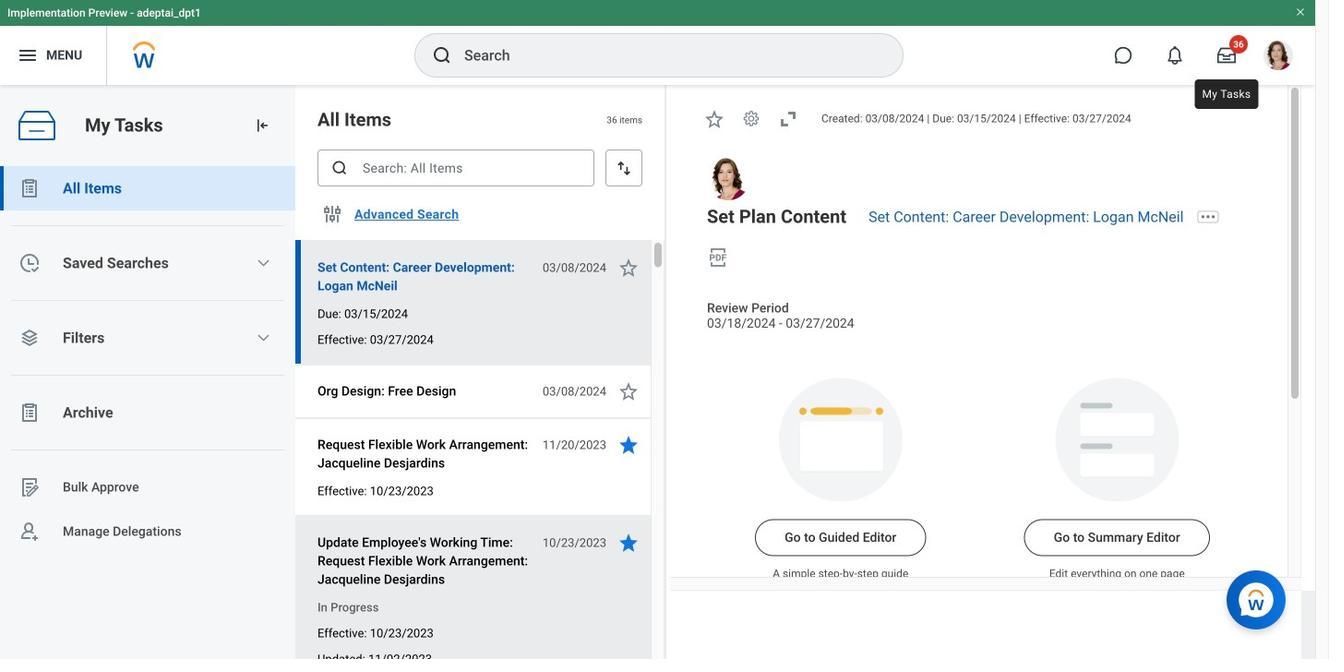 Task type: describe. For each thing, give the bounding box(es) containing it.
employee's photo (logan mcneil) image
[[707, 158, 750, 200]]

2 star image from the top
[[618, 532, 640, 554]]

2 vertical spatial star image
[[618, 434, 640, 456]]

Search: All Items text field
[[318, 150, 595, 187]]

Search Workday  search field
[[465, 35, 865, 76]]

clipboard image
[[18, 402, 41, 424]]

inbox large image
[[1218, 46, 1237, 65]]

clipboard image
[[18, 177, 41, 199]]

profile logan mcneil image
[[1264, 41, 1294, 74]]

rename image
[[18, 477, 41, 499]]

search image
[[431, 44, 453, 66]]

transformation import image
[[253, 116, 272, 135]]

sort image
[[615, 159, 634, 177]]



Task type: vqa. For each thing, say whether or not it's contained in the screenshot.
the 'More' inside Open Shifts Element
no



Task type: locate. For each thing, give the bounding box(es) containing it.
1 vertical spatial star image
[[618, 257, 640, 279]]

chevron down image
[[256, 256, 271, 271]]

user plus image
[[18, 521, 41, 543]]

list
[[0, 166, 296, 554]]

close environment banner image
[[1296, 6, 1307, 18]]

search image
[[331, 159, 349, 177]]

justify image
[[17, 44, 39, 66]]

0 vertical spatial star image
[[704, 108, 726, 130]]

view printable version (pdf) image
[[707, 246, 730, 269]]

1 star image from the top
[[618, 380, 640, 403]]

1 vertical spatial star image
[[618, 532, 640, 554]]

item list element
[[296, 85, 667, 659]]

tooltip
[[1192, 76, 1263, 113]]

0 vertical spatial star image
[[618, 380, 640, 403]]

star image
[[618, 380, 640, 403], [618, 532, 640, 554]]

configure image
[[321, 203, 344, 225]]

notifications large image
[[1166, 46, 1185, 65]]

clock check image
[[18, 252, 41, 274]]

banner
[[0, 0, 1316, 85]]

star image
[[704, 108, 726, 130], [618, 257, 640, 279], [618, 434, 640, 456]]

gear image
[[743, 109, 761, 128]]

fullscreen image
[[778, 108, 800, 130]]



